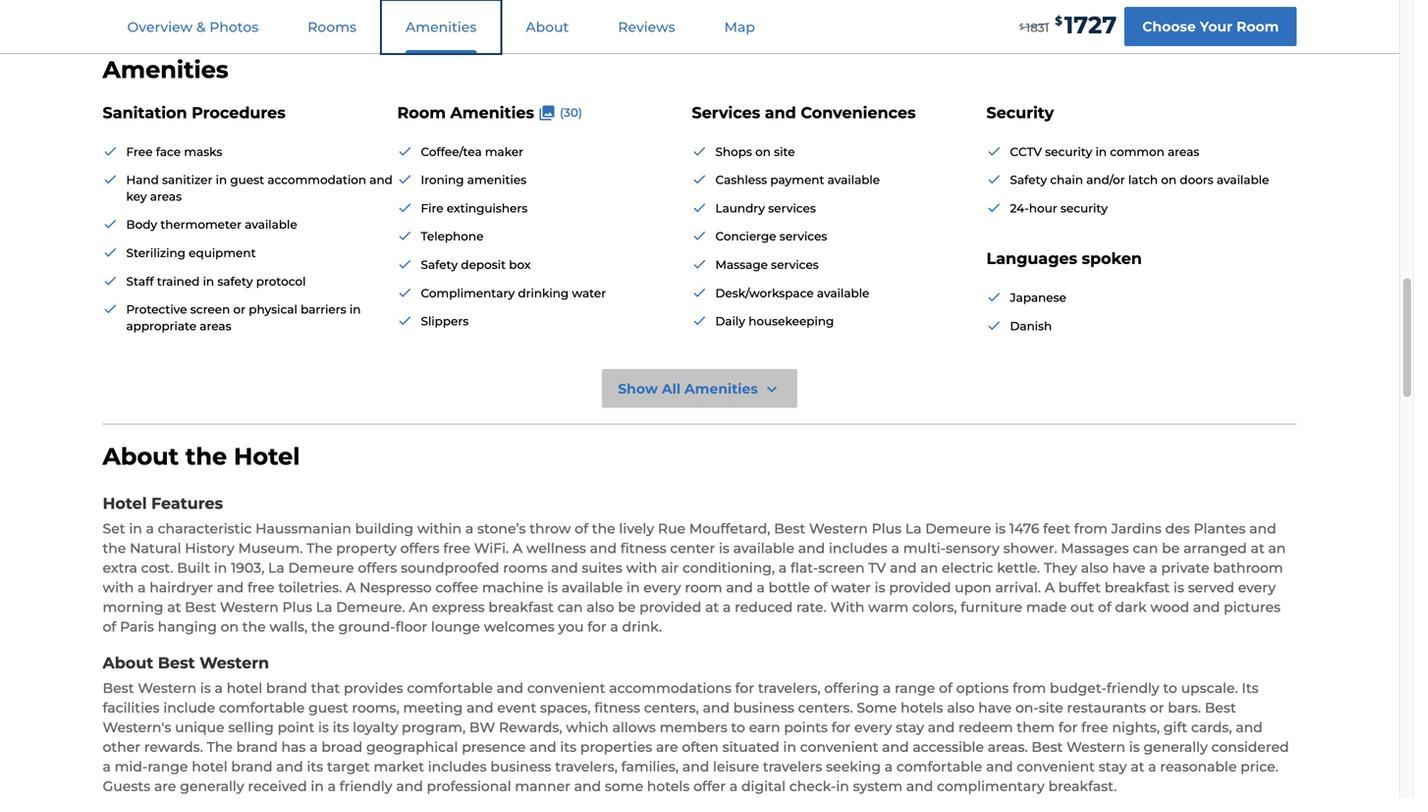 Task type: locate. For each thing, give the bounding box(es) containing it.
about inside button
[[526, 19, 569, 35]]

an down the multi-
[[920, 560, 938, 576]]

1 horizontal spatial guest
[[308, 699, 348, 716]]

1476
[[1009, 520, 1039, 537]]

with left air in the bottom of the page
[[626, 560, 657, 576]]

about down "paris"
[[103, 653, 153, 673]]

range up some
[[895, 680, 935, 697]]

for right "them"
[[1059, 719, 1078, 736]]

safety for safety deposit box
[[421, 258, 458, 272]]

a left the multi-
[[891, 540, 900, 557]]

0 horizontal spatial are
[[154, 778, 176, 795]]

guest inside hand sanitizer in guest accommodation and key areas
[[230, 173, 264, 187]]

in up the 'drink.'
[[627, 579, 640, 596]]

demeure up toiletries.
[[288, 560, 354, 576]]

generally
[[1144, 739, 1208, 755], [180, 778, 244, 795]]

1 horizontal spatial with
[[626, 560, 657, 576]]

welcomes
[[484, 619, 555, 635]]

0 horizontal spatial site
[[774, 145, 795, 159]]

provided up colors,
[[889, 579, 951, 596]]

a up system
[[885, 758, 893, 775]]

friendly
[[1107, 680, 1160, 697], [340, 778, 392, 795]]

a down "leisure"
[[730, 778, 738, 795]]

they
[[1044, 560, 1077, 576]]

0 vertical spatial room
[[1237, 18, 1279, 35]]

0 horizontal spatial guest
[[230, 173, 264, 187]]

ironing amenities
[[421, 173, 527, 187]]

is left 1476
[[995, 520, 1006, 537]]

2 vertical spatial free
[[1081, 719, 1108, 736]]

unique
[[175, 719, 224, 736]]

hand sanitizer in guest accommodation and key areas
[[126, 173, 393, 204]]

an up bathroom
[[1268, 540, 1286, 557]]

furniture
[[961, 599, 1023, 616]]

be
[[1162, 540, 1180, 557], [618, 599, 636, 616]]

in inside hand sanitizer in guest accommodation and key areas
[[216, 173, 227, 187]]

2 vertical spatial brand
[[231, 758, 273, 775]]

1 horizontal spatial to
[[1163, 680, 1177, 697]]

0 horizontal spatial provided
[[639, 599, 701, 616]]

of inside about best western best western is a hotel brand that provides comfortable and convenient accommodations for travelers, offering a range of options from budget-friendly to upscale. its facilities include comfortable guest rooms, meeting and event spaces, fitness centers, and business centers. some hotels also have on-site restaurants or bars. best western's unique selling point is its loyalty program, bw rewards, which allows members to earn points for every stay and redeem them for free nights, gift cards, and other rewards. the brand has a broad geographical presence and its properties are often situated in convenient and accessible areas. best western is generally considered a mid-range hotel brand and its target market includes business travelers, families, and leisure travelers seeking a comfortable and convenient stay at a reasonable price. guests are generally received in a friendly and professional manner and some hotels offer a digital check-in system and complimentary breakfast.
[[939, 680, 953, 697]]

best
[[774, 520, 805, 537], [185, 599, 216, 616], [158, 653, 195, 673], [103, 680, 134, 697], [1205, 699, 1236, 716], [1032, 739, 1063, 755]]

about the hotel
[[103, 442, 300, 471]]

0 horizontal spatial have
[[978, 699, 1012, 716]]

amenities up the maker
[[450, 103, 534, 122]]

breakfast up dark
[[1105, 579, 1170, 596]]

0 vertical spatial security
[[1045, 145, 1092, 159]]

1 vertical spatial hotels
[[647, 778, 690, 795]]

jardins
[[1111, 520, 1162, 537]]

its up broad
[[333, 719, 349, 736]]

1 horizontal spatial provided
[[889, 579, 951, 596]]

1 horizontal spatial travelers,
[[758, 680, 821, 697]]

1 horizontal spatial areas
[[200, 319, 231, 333]]

map
[[724, 19, 755, 35]]

presence
[[462, 739, 526, 755]]

1 vertical spatial have
[[978, 699, 1012, 716]]

system
[[853, 778, 903, 795]]

that
[[311, 680, 340, 697]]

2 vertical spatial on
[[221, 619, 239, 635]]

accommodations
[[609, 680, 731, 697]]

and up 'flat-'
[[798, 540, 825, 557]]

amenities inside button
[[684, 380, 758, 397]]

0 vertical spatial have
[[1112, 560, 1146, 576]]

tab list
[[103, 0, 780, 53]]

services and conveniences
[[692, 103, 916, 122]]

massage services
[[715, 258, 819, 272]]

site up "them"
[[1039, 699, 1063, 716]]

room inside choose your room button
[[1237, 18, 1279, 35]]

hotel down "unique"
[[192, 758, 228, 775]]

security up chain at top
[[1045, 145, 1092, 159]]

rooms
[[503, 560, 547, 576]]

thermometer
[[160, 218, 242, 232]]

spoken
[[1082, 249, 1142, 268]]

generally down rewards.
[[180, 778, 244, 795]]

0 horizontal spatial can
[[557, 599, 583, 616]]

have inside hotel features set in a characteristic haussmanian building within a stone's throw of the lively rue mouffetard, best western plus la demeure is 1476 feet from jardins des plantes and the natural history museum. the property offers free wifi. a wellness and fitness center is available and includes a multi-sensory shower. massages can be arranged at an extra cost. built in 1903, la demeure offers soundproofed rooms and suites with air conditioning, a flat-screen tv and an electric kettle. they also have a private bathroom with a hairdryer and free toiletries. a nespresso coffee machine is available in every room and a bottle of water is provided upon arrival. a buffet breakfast is served every morning at best western plus la demeure. an express breakfast can also be provided at a reduced rate. with warm colors, furniture made out of dark wood and pictures of paris hanging on the walls, the ground-floor lounge welcomes you for a drink.
[[1112, 560, 1146, 576]]

on right shops
[[755, 145, 771, 159]]

1 vertical spatial business
[[490, 758, 551, 775]]

languages spoken
[[986, 249, 1142, 268]]

travelers,
[[758, 680, 821, 697], [555, 758, 618, 775]]

bw
[[469, 719, 495, 736]]

services up desk/workspace available
[[771, 258, 819, 272]]

often
[[682, 739, 719, 755]]

plus up 'walls,'
[[282, 599, 312, 616]]

show
[[618, 380, 658, 397]]

1727
[[1064, 11, 1117, 39]]

0 vertical spatial about
[[526, 19, 569, 35]]

digital
[[741, 778, 786, 795]]

kettle.
[[997, 560, 1040, 576]]

1 vertical spatial brand
[[236, 739, 278, 755]]

extinguishers
[[447, 201, 528, 215]]

in right received
[[311, 778, 324, 795]]

free down 1903,
[[247, 579, 275, 596]]

ground-
[[338, 619, 396, 635]]

nights,
[[1112, 719, 1160, 736]]

2 horizontal spatial also
[[1081, 560, 1109, 576]]

amenities right all
[[684, 380, 758, 397]]

western
[[809, 520, 868, 537], [220, 599, 279, 616], [199, 653, 269, 673], [138, 680, 197, 697], [1067, 739, 1125, 755]]

0 vertical spatial breakfast
[[1105, 579, 1170, 596]]

upon
[[955, 579, 992, 596]]

0 horizontal spatial screen
[[190, 303, 230, 317]]

massages
[[1061, 540, 1129, 557]]

0 vertical spatial screen
[[190, 303, 230, 317]]

1 vertical spatial safety
[[421, 258, 458, 272]]

24-hour security
[[1010, 201, 1108, 215]]

services for laundry services
[[768, 201, 816, 215]]

0 vertical spatial guest
[[230, 173, 264, 187]]

0 horizontal spatial hotels
[[647, 778, 690, 795]]

an
[[1268, 540, 1286, 557], [920, 560, 938, 576]]

in down the masks
[[216, 173, 227, 187]]

some
[[605, 778, 643, 795]]

western's
[[103, 719, 171, 736]]

0 horizontal spatial areas
[[150, 189, 182, 204]]

about up the (30) button
[[526, 19, 569, 35]]

areas down sanitizer
[[150, 189, 182, 204]]

0 vertical spatial comfortable
[[407, 680, 493, 697]]

accommodation
[[267, 173, 366, 187]]

sensory
[[946, 540, 1000, 557]]

0 horizontal spatial or
[[233, 303, 246, 317]]

plus up tv
[[872, 520, 902, 537]]

are right guests in the bottom of the page
[[154, 778, 176, 795]]

have down massages
[[1112, 560, 1146, 576]]

stay
[[896, 719, 924, 736], [1099, 758, 1127, 775]]

in right set
[[129, 520, 142, 537]]

drinking
[[518, 286, 569, 300]]

event
[[497, 699, 536, 716]]

1 vertical spatial site
[[1039, 699, 1063, 716]]

rooms button
[[284, 1, 380, 53]]

hotels
[[901, 699, 943, 716], [647, 778, 690, 795]]

water inside hotel features set in a characteristic haussmanian building within a stone's throw of the lively rue mouffetard, best western plus la demeure is 1476 feet from jardins des plantes and the natural history museum. the property offers free wifi. a wellness and fitness center is available and includes a multi-sensory shower. massages can be arranged at an extra cost. built in 1903, la demeure offers soundproofed rooms and suites with air conditioning, a flat-screen tv and an electric kettle. they also have a private bathroom with a hairdryer and free toiletries. a nespresso coffee machine is available in every room and a bottle of water is provided upon arrival. a buffet breakfast is served every morning at best western plus la demeure. an express breakfast can also be provided at a reduced rate. with warm colors, furniture made out of dark wood and pictures of paris hanging on the walls, the ground-floor lounge welcomes you for a drink.
[[831, 579, 871, 596]]

1 vertical spatial guest
[[308, 699, 348, 716]]

manner
[[515, 778, 570, 795]]

dark
[[1115, 599, 1147, 616]]

0 horizontal spatial demeure
[[288, 560, 354, 576]]

be up the 'drink.'
[[618, 599, 636, 616]]

la down toiletries.
[[316, 599, 332, 616]]

comfortable up selling
[[219, 699, 305, 716]]

electric
[[942, 560, 993, 576]]

stay up the breakfast.
[[1099, 758, 1127, 775]]

la down the museum. on the bottom
[[268, 560, 285, 576]]

convenient up seeking
[[800, 739, 878, 755]]

1 vertical spatial from
[[1013, 680, 1046, 697]]

2 horizontal spatial free
[[1081, 719, 1108, 736]]

site up payment
[[774, 145, 795, 159]]

reviews
[[618, 19, 675, 35]]

1 horizontal spatial safety
[[1010, 173, 1047, 187]]

or down safety
[[233, 303, 246, 317]]

1 vertical spatial range
[[148, 758, 188, 775]]

conveniences
[[801, 103, 916, 122]]

safety
[[217, 274, 253, 289]]

doors
[[1180, 173, 1214, 187]]

every inside about best western best western is a hotel brand that provides comfortable and convenient accommodations for travelers, offering a range of options from budget-friendly to upscale. its facilities include comfortable guest rooms, meeting and event spaces, fitness centers, and business centers. some hotels also have on-site restaurants or bars. best western's unique selling point is its loyalty program, bw rewards, which allows members to earn points for every stay and redeem them for free nights, gift cards, and other rewards. the brand has a broad geographical presence and its properties are often situated in convenient and accessible areas. best western is generally considered a mid-range hotel brand and its target market includes business travelers, families, and leisure travelers seeking a comfortable and convenient stay at a reasonable price. guests are generally received in a friendly and professional manner and some hotels offer a digital check-in system and complimentary breakfast.
[[854, 719, 892, 736]]

areas for hand sanitizer in guest accommodation and key areas
[[150, 189, 182, 204]]

and down market
[[396, 778, 423, 795]]

mouffetard,
[[689, 520, 770, 537]]

1 horizontal spatial be
[[1162, 540, 1180, 557]]

2 horizontal spatial convenient
[[1017, 758, 1095, 775]]

1 vertical spatial water
[[831, 579, 871, 596]]

museum.
[[238, 540, 303, 557]]

1 vertical spatial convenient
[[800, 739, 878, 755]]

water up with
[[831, 579, 871, 596]]

the right 'walls,'
[[311, 619, 335, 635]]

2 vertical spatial services
[[771, 258, 819, 272]]

about inside about best western best western is a hotel brand that provides comfortable and convenient accommodations for travelers, offering a range of options from budget-friendly to upscale. its facilities include comfortable guest rooms, meeting and event spaces, fitness centers, and business centers. some hotels also have on-site restaurants or bars. best western's unique selling point is its loyalty program, bw rewards, which allows members to earn points for every stay and redeem them for free nights, gift cards, and other rewards. the brand has a broad geographical presence and its properties are often situated in convenient and accessible areas. best western is generally considered a mid-range hotel brand and its target market includes business travelers, families, and leisure travelers seeking a comfortable and convenient stay at a reasonable price. guests are generally received in a friendly and professional manner and some hotels offer a digital check-in system and complimentary breakfast.
[[103, 653, 153, 673]]

and up considered
[[1236, 719, 1263, 736]]

best up facilities
[[103, 680, 134, 697]]

in inside the protective screen or physical barriers in appropriate areas
[[350, 303, 361, 317]]

provided up the 'drink.'
[[639, 599, 701, 616]]

with
[[626, 560, 657, 576], [103, 579, 134, 596]]

bathroom
[[1213, 560, 1283, 576]]

paris
[[120, 619, 154, 635]]

brand up received
[[231, 758, 273, 775]]

areas down staff trained in safety protocol
[[200, 319, 231, 333]]

1831
[[1026, 20, 1049, 35]]

$ left 1831
[[1019, 22, 1024, 31]]

and up "shops on site"
[[765, 103, 796, 122]]

travelers, up centers.
[[758, 680, 821, 697]]

0 horizontal spatial water
[[572, 286, 606, 300]]

also down massages
[[1081, 560, 1109, 576]]

room
[[685, 579, 722, 596]]

areas inside the protective screen or physical barriers in appropriate areas
[[200, 319, 231, 333]]

includes inside about best western best western is a hotel brand that provides comfortable and convenient accommodations for travelers, offering a range of options from budget-friendly to upscale. its facilities include comfortable guest rooms, meeting and event spaces, fitness centers, and business centers. some hotels also have on-site restaurants or bars. best western's unique selling point is its loyalty program, bw rewards, which allows members to earn points for every stay and redeem them for free nights, gift cards, and other rewards. the brand has a broad geographical presence and its properties are often situated in convenient and accessible areas. best western is generally considered a mid-range hotel brand and its target market includes business travelers, families, and leisure travelers seeking a comfortable and convenient stay at a reasonable price. guests are generally received in a friendly and professional manner and some hotels offer a digital check-in system and complimentary breakfast.
[[428, 758, 487, 775]]

1 horizontal spatial plus
[[872, 520, 902, 537]]

0 horizontal spatial friendly
[[340, 778, 392, 795]]

1 vertical spatial hotel
[[103, 494, 147, 513]]

1 vertical spatial services
[[780, 229, 827, 244]]

best down the hanging
[[158, 653, 195, 673]]

1 vertical spatial offers
[[358, 560, 397, 576]]

1 horizontal spatial every
[[854, 719, 892, 736]]

a left the 'drink.'
[[610, 619, 618, 635]]

0 vertical spatial on
[[755, 145, 771, 159]]

lively
[[619, 520, 654, 537]]

history
[[185, 540, 235, 557]]

24-
[[1010, 201, 1029, 215]]

1 horizontal spatial breakfast
[[1105, 579, 1170, 596]]

also down the suites
[[587, 599, 614, 616]]

0 horizontal spatial free
[[247, 579, 275, 596]]

1 horizontal spatial or
[[1150, 699, 1164, 716]]

properties
[[580, 739, 652, 755]]

areas for protective screen or physical barriers in appropriate areas
[[200, 319, 231, 333]]

2 vertical spatial la
[[316, 599, 332, 616]]

gift
[[1164, 719, 1187, 736]]

services for concierge services
[[780, 229, 827, 244]]

centers,
[[644, 699, 699, 716]]

0 horizontal spatial safety
[[421, 258, 458, 272]]

room right your
[[1237, 18, 1279, 35]]

2 horizontal spatial a
[[1045, 579, 1055, 596]]

2 vertical spatial its
[[307, 758, 323, 775]]

areas.
[[988, 739, 1028, 755]]

price.
[[1241, 758, 1279, 775]]

of left "paris"
[[103, 619, 116, 635]]

travelers, down properties
[[555, 758, 618, 775]]

daily
[[715, 314, 745, 329]]

telephone
[[421, 229, 484, 244]]

and down conditioning, at the bottom
[[726, 579, 753, 596]]

arrival.
[[995, 579, 1041, 596]]

ironing
[[421, 173, 464, 187]]

in down seeking
[[836, 778, 849, 795]]

0 horizontal spatial a
[[346, 579, 356, 596]]

0 vertical spatial water
[[572, 286, 606, 300]]

every down air in the bottom of the page
[[643, 579, 681, 596]]

brand left that
[[266, 680, 307, 697]]

0 vertical spatial stay
[[896, 719, 924, 736]]

western down 1903,
[[220, 599, 279, 616]]

equipment
[[189, 246, 256, 260]]

of left the options
[[939, 680, 953, 697]]

to up bars. in the bottom right of the page
[[1163, 680, 1177, 697]]

demeure.
[[336, 599, 405, 616]]

massage
[[715, 258, 768, 272]]

0 vertical spatial or
[[233, 303, 246, 317]]

from up massages
[[1074, 520, 1108, 537]]

safety down cctv
[[1010, 173, 1047, 187]]

0 vertical spatial hotels
[[901, 699, 943, 716]]

2 horizontal spatial areas
[[1168, 145, 1199, 159]]

comfortable up "meeting"
[[407, 680, 493, 697]]

range
[[895, 680, 935, 697], [148, 758, 188, 775]]

about for about the hotel
[[103, 442, 179, 471]]

0 horizontal spatial plus
[[282, 599, 312, 616]]

machine
[[482, 579, 544, 596]]

wifi.
[[474, 540, 509, 557]]

trained
[[157, 274, 200, 289]]

1 horizontal spatial from
[[1074, 520, 1108, 537]]

procedures
[[192, 103, 286, 122]]

amenities button
[[382, 1, 500, 53]]

0 horizontal spatial an
[[920, 560, 938, 576]]

safety for safety chain and/or latch on doors available
[[1010, 173, 1047, 187]]

1 vertical spatial be
[[618, 599, 636, 616]]

2 horizontal spatial comfortable
[[896, 758, 982, 775]]

a up 'demeure.'
[[346, 579, 356, 596]]

some
[[857, 699, 897, 716]]

about for about best western best western is a hotel brand that provides comfortable and convenient accommodations for travelers, offering a range of options from budget-friendly to upscale. its facilities include comfortable guest rooms, meeting and event spaces, fitness centers, and business centers. some hotels also have on-site restaurants or bars. best western's unique selling point is its loyalty program, bw rewards, which allows members to earn points for every stay and redeem them for free nights, gift cards, and other rewards. the brand has a broad geographical presence and its properties are often situated in convenient and accessible areas. best western is generally considered a mid-range hotel brand and its target market includes business travelers, families, and leisure travelers seeking a comfortable and convenient stay at a reasonable price. guests are generally received in a friendly and professional manner and some hotels offer a digital check-in system and complimentary breakfast.
[[103, 653, 153, 673]]

and down often
[[682, 758, 709, 775]]

safety down the 'telephone'
[[421, 258, 458, 272]]

pictures
[[1224, 599, 1281, 616]]

amenities inside 'button'
[[406, 19, 477, 35]]

hotel up set
[[103, 494, 147, 513]]

areas inside hand sanitizer in guest accommodation and key areas
[[150, 189, 182, 204]]

point
[[278, 719, 315, 736]]

1 vertical spatial screen
[[818, 560, 865, 576]]

0 horizontal spatial la
[[268, 560, 285, 576]]

rooms
[[308, 19, 357, 35]]

0 vertical spatial includes
[[829, 540, 888, 557]]

1 vertical spatial on
[[1161, 173, 1177, 187]]

in up and/or
[[1096, 145, 1107, 159]]



Task type: vqa. For each thing, say whether or not it's contained in the screenshot.
the some on the left bottom
yes



Task type: describe. For each thing, give the bounding box(es) containing it.
upscale.
[[1181, 680, 1238, 697]]

free inside about best western best western is a hotel brand that provides comfortable and convenient accommodations for travelers, offering a range of options from budget-friendly to upscale. its facilities include comfortable guest rooms, meeting and event spaces, fitness centers, and business centers. some hotels also have on-site restaurants or bars. best western's unique selling point is its loyalty program, bw rewards, which allows members to earn points for every stay and redeem them for free nights, gift cards, and other rewards. the brand has a broad geographical presence and its properties are often situated in convenient and accessible areas. best western is generally considered a mid-range hotel brand and its target market includes business travelers, families, and leisure travelers seeking a comfortable and convenient stay at a reasonable price. guests are generally received in a friendly and professional manner and some hotels offer a digital check-in system and complimentary breakfast.
[[1081, 719, 1108, 736]]

morning
[[103, 599, 163, 616]]

0 vertical spatial areas
[[1168, 145, 1199, 159]]

desk/workspace
[[715, 286, 814, 300]]

0 vertical spatial plus
[[872, 520, 902, 537]]

1 vertical spatial security
[[1061, 201, 1108, 215]]

1 vertical spatial comfortable
[[219, 699, 305, 716]]

1 horizontal spatial la
[[316, 599, 332, 616]]

a left "reduced"
[[723, 599, 731, 616]]

laundry services
[[715, 201, 816, 215]]

best up cards, on the bottom right of page
[[1205, 699, 1236, 716]]

and up the suites
[[590, 540, 617, 557]]

danish
[[1010, 319, 1052, 333]]

and right tv
[[890, 560, 917, 576]]

0 vertical spatial with
[[626, 560, 657, 576]]

available right doors on the top of page
[[1217, 173, 1269, 187]]

which
[[566, 719, 609, 736]]

a right within
[[465, 520, 474, 537]]

or inside about best western best western is a hotel brand that provides comfortable and convenient accommodations for travelers, offering a range of options from budget-friendly to upscale. its facilities include comfortable guest rooms, meeting and event spaces, fitness centers, and business centers. some hotels also have on-site restaurants or bars. best western's unique selling point is its loyalty program, bw rewards, which allows members to earn points for every stay and redeem them for free nights, gift cards, and other rewards. the brand has a broad geographical presence and its properties are often situated in convenient and accessible areas. best western is generally considered a mid-range hotel brand and its target market includes business travelers, families, and leisure travelers seeking a comfortable and convenient stay at a reasonable price. guests are generally received in a friendly and professional manner and some hotels offer a digital check-in system and complimentary breakfast.
[[1150, 699, 1164, 716]]

in left safety
[[203, 274, 214, 289]]

available down the mouffetard,
[[733, 540, 794, 557]]

photos
[[209, 19, 259, 35]]

0 vertical spatial site
[[774, 145, 795, 159]]

about button
[[502, 1, 593, 53]]

0 horizontal spatial room
[[397, 103, 446, 122]]

for down centers.
[[832, 719, 851, 736]]

0 vertical spatial an
[[1268, 540, 1286, 557]]

1 vertical spatial generally
[[180, 778, 244, 795]]

is down "rooms"
[[547, 579, 558, 596]]

also inside about best western best western is a hotel brand that provides comfortable and convenient accommodations for travelers, offering a range of options from budget-friendly to upscale. its facilities include comfortable guest rooms, meeting and event spaces, fitness centers, and business centers. some hotels also have on-site restaurants or bars. best western's unique selling point is its loyalty program, bw rewards, which allows members to earn points for every stay and redeem them for free nights, gift cards, and other rewards. the brand has a broad geographical presence and its properties are often situated in convenient and accessible areas. best western is generally considered a mid-range hotel brand and its target market includes business travelers, families, and leisure travelers seeking a comfortable and convenient stay at a reasonable price. guests are generally received in a friendly and professional manner and some hotels offer a digital check-in system and complimentary breakfast.
[[947, 699, 975, 716]]

1 horizontal spatial $
[[1055, 14, 1062, 28]]

is down tv
[[875, 579, 885, 596]]

members
[[660, 719, 727, 736]]

and down the rewards, on the bottom of the page
[[530, 739, 556, 755]]

security
[[986, 103, 1054, 122]]

shower.
[[1003, 540, 1057, 557]]

services for massage services
[[771, 258, 819, 272]]

at down hairdryer
[[167, 599, 181, 616]]

slippers
[[421, 314, 469, 329]]

hotel features set in a characteristic haussmanian building within a stone's throw of the lively rue mouffetard, best western plus la demeure is 1476 feet from jardins des plantes and the natural history museum. the property offers free wifi. a wellness and fitness center is available and includes a multi-sensory shower. massages can be arranged at an extra cost. built in 1903, la demeure offers soundproofed rooms and suites with air conditioning, a flat-screen tv and an electric kettle. they also have a private bathroom with a hairdryer and free toiletries. a nespresso coffee machine is available in every room and a bottle of water is provided upon arrival. a buffet breakfast is served every morning at best western plus la demeure. an express breakfast can also be provided at a reduced rate. with warm colors, furniture made out of dark wood and pictures of paris hanging on the walls, the ground-floor lounge welcomes you for a drink.
[[103, 494, 1286, 635]]

amenities down overview
[[103, 55, 228, 84]]

1 horizontal spatial a
[[513, 540, 523, 557]]

about best western best western is a hotel brand that provides comfortable and convenient accommodations for travelers, offering a range of options from budget-friendly to upscale. its facilities include comfortable guest rooms, meeting and event spaces, fitness centers, and business centers. some hotels also have on-site restaurants or bars. best western's unique selling point is its loyalty program, bw rewards, which allows members to earn points for every stay and redeem them for free nights, gift cards, and other rewards. the brand has a broad geographical presence and its properties are often situated in convenient and accessible areas. best western is generally considered a mid-range hotel brand and its target market includes business travelers, families, and leisure travelers seeking a comfortable and convenient stay at a reasonable price. guests are generally received in a friendly and professional manner and some hotels offer a digital check-in system and complimentary breakfast.
[[103, 653, 1289, 795]]

and right system
[[906, 778, 933, 795]]

1 vertical spatial hotel
[[192, 758, 228, 775]]

a down 'target'
[[328, 778, 336, 795]]

0 vertical spatial offers
[[400, 540, 440, 557]]

is down nights,
[[1129, 739, 1140, 755]]

market
[[374, 758, 424, 775]]

0 vertical spatial to
[[1163, 680, 1177, 697]]

considered
[[1212, 739, 1289, 755]]

0 horizontal spatial convenient
[[527, 680, 605, 697]]

the inside hotel features set in a characteristic haussmanian building within a stone's throw of the lively rue mouffetard, best western plus la demeure is 1476 feet from jardins des plantes and the natural history museum. the property offers free wifi. a wellness and fitness center is available and includes a multi-sensory shower. massages can be arranged at an extra cost. built in 1903, la demeure offers soundproofed rooms and suites with air conditioning, a flat-screen tv and an electric kettle. they also have a private bathroom with a hairdryer and free toiletries. a nespresso coffee machine is available in every room and a bottle of water is provided upon arrival. a buffet breakfast is served every morning at best western plus la demeure. an express breakfast can also be provided at a reduced rate. with warm colors, furniture made out of dark wood and pictures of paris hanging on the walls, the ground-floor lounge welcomes you for a drink.
[[307, 540, 332, 557]]

restaurants
[[1067, 699, 1146, 716]]

options
[[956, 680, 1009, 697]]

0 vertical spatial range
[[895, 680, 935, 697]]

western down restaurants
[[1067, 739, 1125, 755]]

rue
[[658, 520, 686, 537]]

plantes
[[1194, 520, 1246, 537]]

0 horizontal spatial its
[[307, 758, 323, 775]]

and down 1903,
[[217, 579, 244, 596]]

sterilizing equipment
[[126, 246, 256, 260]]

screen inside hotel features set in a characteristic haussmanian building within a stone's throw of the lively rue mouffetard, best western plus la demeure is 1476 feet from jardins des plantes and the natural history museum. the property offers free wifi. a wellness and fitness center is available and includes a multi-sensory shower. massages can be arranged at an extra cost. built in 1903, la demeure offers soundproofed rooms and suites with air conditioning, a flat-screen tv and an electric kettle. they also have a private bathroom with a hairdryer and free toiletries. a nespresso coffee machine is available in every room and a bottle of water is provided upon arrival. a buffet breakfast is served every morning at best western plus la demeure. an express breakfast can also be provided at a reduced rate. with warm colors, furniture made out of dark wood and pictures of paris hanging on the walls, the ground-floor lounge welcomes you for a drink.
[[818, 560, 865, 576]]

for up earn
[[735, 680, 754, 697]]

room amenities
[[397, 103, 534, 122]]

maker
[[485, 145, 524, 159]]

property
[[336, 540, 397, 557]]

1 vertical spatial are
[[154, 778, 176, 795]]

loyalty
[[353, 719, 398, 736]]

1 vertical spatial also
[[587, 599, 614, 616]]

1 vertical spatial plus
[[282, 599, 312, 616]]

out
[[1070, 599, 1094, 616]]

a right the has
[[310, 739, 318, 755]]

at up bathroom
[[1251, 540, 1265, 557]]

0 vertical spatial friendly
[[1107, 680, 1160, 697]]

0 horizontal spatial be
[[618, 599, 636, 616]]

0 horizontal spatial breakfast
[[488, 599, 554, 616]]

1 horizontal spatial can
[[1133, 540, 1158, 557]]

languages
[[986, 249, 1077, 268]]

warm
[[868, 599, 909, 616]]

map button
[[701, 1, 779, 53]]

from inside about best western best western is a hotel brand that provides comfortable and convenient accommodations for travelers, offering a range of options from budget-friendly to upscale. its facilities include comfortable guest rooms, meeting and event spaces, fitness centers, and business centers. some hotels also have on-site restaurants or bars. best western's unique selling point is its loyalty program, bw rewards, which allows members to earn points for every stay and redeem them for free nights, gift cards, and other rewards. the brand has a broad geographical presence and its properties are often situated in convenient and accessible areas. best western is generally considered a mid-range hotel brand and its target market includes business travelers, families, and leisure travelers seeking a comfortable and convenient stay at a reasonable price. guests are generally received in a friendly and professional manner and some hotels offer a digital check-in system and complimentary breakfast.
[[1013, 680, 1046, 697]]

rewards.
[[144, 739, 203, 755]]

breakfast.
[[1048, 778, 1117, 795]]

budget-
[[1050, 680, 1107, 697]]

is up broad
[[318, 719, 329, 736]]

2 horizontal spatial on
[[1161, 173, 1177, 187]]

reduced
[[735, 599, 793, 616]]

or inside the protective screen or physical barriers in appropriate areas
[[233, 303, 246, 317]]

of up rate.
[[814, 579, 827, 596]]

a up "reduced"
[[757, 579, 765, 596]]

0 vertical spatial demeure
[[925, 520, 991, 537]]

of right throw
[[575, 520, 588, 537]]

1 vertical spatial with
[[103, 579, 134, 596]]

0 vertical spatial free
[[443, 540, 470, 557]]

1 vertical spatial demeure
[[288, 560, 354, 576]]

on inside hotel features set in a characteristic haussmanian building within a stone's throw of the lively rue mouffetard, best western plus la demeure is 1476 feet from jardins des plantes and the natural history museum. the property offers free wifi. a wellness and fitness center is available and includes a multi-sensory shower. massages can be arranged at an extra cost. built in 1903, la demeure offers soundproofed rooms and suites with air conditioning, a flat-screen tv and an electric kettle. they also have a private bathroom with a hairdryer and free toiletries. a nespresso coffee machine is available in every room and a bottle of water is provided upon arrival. a buffet breakfast is served every morning at best western plus la demeure. an express breakfast can also be provided at a reduced rate. with warm colors, furniture made out of dark wood and pictures of paris hanging on the walls, the ground-floor lounge welcomes you for a drink.
[[221, 619, 239, 635]]

staff trained in safety protocol
[[126, 274, 306, 289]]

a down nights,
[[1148, 758, 1156, 775]]

2 horizontal spatial every
[[1238, 579, 1276, 596]]

a up bottle
[[779, 560, 787, 576]]

sanitation
[[103, 103, 187, 122]]

wellness
[[526, 540, 586, 557]]

1 horizontal spatial are
[[656, 739, 678, 755]]

chain
[[1050, 173, 1083, 187]]

at down 'room' at the bottom of the page
[[705, 599, 719, 616]]

characteristic
[[158, 520, 252, 537]]

natural
[[130, 540, 181, 557]]

available up "housekeeping"
[[817, 286, 869, 300]]

facilities
[[103, 699, 160, 716]]

0 vertical spatial hotel
[[234, 442, 300, 471]]

leisure
[[713, 758, 759, 775]]

0 vertical spatial la
[[905, 520, 922, 537]]

site inside about best western best western is a hotel brand that provides comfortable and convenient accommodations for travelers, offering a range of options from budget-friendly to upscale. its facilities include comfortable guest rooms, meeting and event spaces, fitness centers, and business centers. some hotels also have on-site restaurants or bars. best western's unique selling point is its loyalty program, bw rewards, which allows members to earn points for every stay and redeem them for free nights, gift cards, and other rewards. the brand has a broad geographical presence and its properties are often situated in convenient and accessible areas. best western is generally considered a mid-range hotel brand and its target market includes business travelers, families, and leisure travelers seeking a comfortable and convenient stay at a reasonable price. guests are generally received in a friendly and professional manner and some hotels offer a digital check-in system and complimentary breakfast.
[[1039, 699, 1063, 716]]

a up include
[[215, 680, 223, 697]]

best up 'flat-'
[[774, 520, 805, 537]]

0 vertical spatial be
[[1162, 540, 1180, 557]]

and down the has
[[276, 758, 303, 775]]

and up event
[[497, 680, 523, 697]]

physical
[[249, 303, 297, 317]]

guest inside about best western best western is a hotel brand that provides comfortable and convenient accommodations for travelers, offering a range of options from budget-friendly to upscale. its facilities include comfortable guest rooms, meeting and event spaces, fitness centers, and business centers. some hotels also have on-site restaurants or bars. best western's unique selling point is its loyalty program, bw rewards, which allows members to earn points for every stay and redeem them for free nights, gift cards, and other rewards. the brand has a broad geographical presence and its properties are often situated in convenient and accessible areas. best western is generally considered a mid-range hotel brand and its target market includes business travelers, families, and leisure travelers seeking a comfortable and convenient stay at a reasonable price. guests are generally received in a friendly and professional manner and some hotels offer a digital check-in system and complimentary breakfast.
[[308, 699, 348, 716]]

shops on site
[[715, 145, 795, 159]]

1 horizontal spatial generally
[[1144, 739, 1208, 755]]

best down "them"
[[1032, 739, 1063, 755]]

from inside hotel features set in a characteristic haussmanian building within a stone's throw of the lively rue mouffetard, best western plus la demeure is 1476 feet from jardins des plantes and the natural history museum. the property offers free wifi. a wellness and fitness center is available and includes a multi-sensory shower. massages can be arranged at an extra cost. built in 1903, la demeure offers soundproofed rooms and suites with air conditioning, a flat-screen tv and an electric kettle. they also have a private bathroom with a hairdryer and free toiletries. a nespresso coffee machine is available in every room and a bottle of water is provided upon arrival. a buffet breakfast is served every morning at best western plus la demeure. an express breakfast can also be provided at a reduced rate. with warm colors, furniture made out of dark wood and pictures of paris hanging on the walls, the ground-floor lounge welcomes you for a drink.
[[1074, 520, 1108, 537]]

1 vertical spatial la
[[268, 560, 285, 576]]

on-
[[1015, 699, 1039, 716]]

2 vertical spatial convenient
[[1017, 758, 1095, 775]]

hand
[[126, 173, 159, 187]]

and down wellness
[[551, 560, 578, 576]]

center
[[670, 540, 715, 557]]

the left lively
[[592, 520, 615, 537]]

choose
[[1142, 18, 1196, 35]]

walls,
[[270, 619, 308, 635]]

0 horizontal spatial range
[[148, 758, 188, 775]]

cashless
[[715, 173, 767, 187]]

available right payment
[[828, 173, 880, 187]]

1 horizontal spatial its
[[333, 719, 349, 736]]

0 horizontal spatial every
[[643, 579, 681, 596]]

rate.
[[796, 599, 827, 616]]

mid-
[[115, 758, 148, 775]]

arranged
[[1183, 540, 1247, 557]]

and up members
[[703, 699, 730, 716]]

concierge services
[[715, 229, 827, 244]]

haussmanian
[[255, 520, 351, 537]]

and up bw
[[467, 699, 494, 716]]

and inside hand sanitizer in guest accommodation and key areas
[[370, 173, 393, 187]]

0 horizontal spatial offers
[[358, 560, 397, 576]]

0 horizontal spatial travelers,
[[555, 758, 618, 775]]

1 horizontal spatial convenient
[[800, 739, 878, 755]]

an
[[409, 599, 428, 616]]

the down set
[[103, 540, 126, 557]]

reviews button
[[594, 1, 699, 53]]

0 vertical spatial hotel
[[227, 680, 262, 697]]

fitness inside about best western best western is a hotel brand that provides comfortable and convenient accommodations for travelers, offering a range of options from budget-friendly to upscale. its facilities include comfortable guest rooms, meeting and event spaces, fitness centers, and business centers. some hotels also have on-site restaurants or bars. best western's unique selling point is its loyalty program, bw rewards, which allows members to earn points for every stay and redeem them for free nights, gift cards, and other rewards. the brand has a broad geographical presence and its properties are often situated in convenient and accessible areas. best western is generally considered a mid-range hotel brand and its target market includes business travelers, families, and leisure travelers seeking a comfortable and convenient stay at a reasonable price. guests are generally received in a friendly and professional manner and some hotels offer a digital check-in system and complimentary breakfast.
[[594, 699, 640, 716]]

the left 'walls,'
[[242, 619, 266, 635]]

a left mid-
[[103, 758, 111, 775]]

hanging
[[158, 619, 217, 635]]

barriers
[[301, 303, 346, 317]]

1 vertical spatial can
[[557, 599, 583, 616]]

multi-
[[903, 540, 946, 557]]

available down hand sanitizer in guest accommodation and key areas
[[245, 218, 297, 232]]

is up include
[[200, 680, 211, 697]]

fitness inside hotel features set in a characteristic haussmanian building within a stone's throw of the lively rue mouffetard, best western plus la demeure is 1476 feet from jardins des plantes and the natural history museum. the property offers free wifi. a wellness and fitness center is available and includes a multi-sensory shower. massages can be arranged at an extra cost. built in 1903, la demeure offers soundproofed rooms and suites with air conditioning, a flat-screen tv and an electric kettle. they also have a private bathroom with a hairdryer and free toiletries. a nespresso coffee machine is available in every room and a bottle of water is provided upon arrival. a buffet breakfast is served every morning at best western plus la demeure. an express breakfast can also be provided at a reduced rate. with warm colors, furniture made out of dark wood and pictures of paris hanging on the walls, the ground-floor lounge welcomes you for a drink.
[[620, 540, 666, 557]]

western up include
[[138, 680, 197, 697]]

0 horizontal spatial business
[[490, 758, 551, 775]]

about for about
[[526, 19, 569, 35]]

hairdryer
[[149, 579, 213, 596]]

bottle
[[769, 579, 810, 596]]

tab list containing overview & photos
[[103, 0, 780, 53]]

includes inside hotel features set in a characteristic haussmanian building within a stone's throw of the lively rue mouffetard, best western plus la demeure is 1476 feet from jardins des plantes and the natural history museum. the property offers free wifi. a wellness and fitness center is available and includes a multi-sensory shower. massages can be arranged at an extra cost. built in 1903, la demeure offers soundproofed rooms and suites with air conditioning, a flat-screen tv and an electric kettle. they also have a private bathroom with a hairdryer and free toiletries. a nespresso coffee machine is available in every room and a bottle of water is provided upon arrival. a buffet breakfast is served every morning at best western plus la demeure. an express breakfast can also be provided at a reduced rate. with warm colors, furniture made out of dark wood and pictures of paris hanging on the walls, the ground-floor lounge welcomes you for a drink.
[[829, 540, 888, 557]]

target
[[327, 758, 370, 775]]

0 horizontal spatial $
[[1019, 22, 1024, 31]]

0 vertical spatial business
[[733, 699, 794, 716]]

geographical
[[366, 739, 458, 755]]

desk/workspace available
[[715, 286, 869, 300]]

within
[[417, 520, 462, 537]]

0 vertical spatial provided
[[889, 579, 951, 596]]

of right out
[[1098, 599, 1111, 616]]

and up bathroom
[[1249, 520, 1276, 537]]

a up morning
[[138, 579, 146, 596]]

1903,
[[231, 560, 264, 576]]

1 vertical spatial stay
[[1099, 758, 1127, 775]]

reasonable
[[1160, 758, 1237, 775]]

1 vertical spatial its
[[560, 739, 577, 755]]

earn
[[749, 719, 780, 736]]

western down the hanging
[[199, 653, 269, 673]]

coffee/tea maker
[[421, 145, 524, 159]]

1 horizontal spatial comfortable
[[407, 680, 493, 697]]

a left private
[[1149, 560, 1158, 576]]

is down private
[[1174, 579, 1184, 596]]

guests
[[103, 778, 150, 795]]

hotel inside hotel features set in a characteristic haussmanian building within a stone's throw of the lively rue mouffetard, best western plus la demeure is 1476 feet from jardins des plantes and the natural history museum. the property offers free wifi. a wellness and fitness center is available and includes a multi-sensory shower. massages can be arranged at an extra cost. built in 1903, la demeure offers soundproofed rooms and suites with air conditioning, a flat-screen tv and an electric kettle. they also have a private bathroom with a hairdryer and free toiletries. a nespresso coffee machine is available in every room and a bottle of water is provided upon arrival. a buffet breakfast is served every morning at best western plus la demeure. an express breakfast can also be provided at a reduced rate. with warm colors, furniture made out of dark wood and pictures of paris hanging on the walls, the ground-floor lounge welcomes you for a drink.
[[103, 494, 147, 513]]

and up system
[[882, 739, 909, 755]]

western up 'flat-'
[[809, 520, 868, 537]]

in down history
[[214, 560, 227, 576]]

available down the suites
[[562, 579, 623, 596]]

0 horizontal spatial to
[[731, 719, 745, 736]]

the up features
[[185, 442, 227, 471]]

a up some
[[883, 680, 891, 697]]

at inside about best western best western is a hotel brand that provides comfortable and convenient accommodations for travelers, offering a range of options from budget-friendly to upscale. its facilities include comfortable guest rooms, meeting and event spaces, fitness centers, and business centers. some hotels also have on-site restaurants or bars. best western's unique selling point is its loyalty program, bw rewards, which allows members to earn points for every stay and redeem them for free nights, gift cards, and other rewards. the brand has a broad geographical presence and its properties are often situated in convenient and accessible areas. best western is generally considered a mid-range hotel brand and its target market includes business travelers, families, and leisure travelers seeking a comfortable and convenient stay at a reasonable price. guests are generally received in a friendly and professional manner and some hotels offer a digital check-in system and complimentary breakfast.
[[1131, 758, 1145, 775]]

all
[[662, 380, 681, 397]]

cards,
[[1191, 719, 1232, 736]]

flat-
[[791, 560, 818, 576]]

is up conditioning, at the bottom
[[719, 540, 730, 557]]

body
[[126, 218, 157, 232]]

0 vertical spatial travelers,
[[758, 680, 821, 697]]

and up accessible
[[928, 719, 955, 736]]

and down served
[[1193, 599, 1220, 616]]

a up natural
[[146, 520, 154, 537]]

screen inside the protective screen or physical barriers in appropriate areas
[[190, 303, 230, 317]]

seeking
[[826, 758, 881, 775]]

&
[[196, 19, 206, 35]]

1 horizontal spatial on
[[755, 145, 771, 159]]

cctv security in common areas
[[1010, 145, 1199, 159]]

for inside hotel features set in a characteristic haussmanian building within a stone's throw of the lively rue mouffetard, best western plus la demeure is 1476 feet from jardins des plantes and the natural history museum. the property offers free wifi. a wellness and fitness center is available and includes a multi-sensory shower. massages can be arranged at an extra cost. built in 1903, la demeure offers soundproofed rooms and suites with air conditioning, a flat-screen tv and an electric kettle. they also have a private bathroom with a hairdryer and free toiletries. a nespresso coffee machine is available in every room and a bottle of water is provided upon arrival. a buffet breakfast is served every morning at best western plus la demeure. an express breakfast can also be provided at a reduced rate. with warm colors, furniture made out of dark wood and pictures of paris hanging on the walls, the ground-floor lounge welcomes you for a drink.
[[587, 619, 607, 635]]

the inside about best western best western is a hotel brand that provides comfortable and convenient accommodations for travelers, offering a range of options from budget-friendly to upscale. its facilities include comfortable guest rooms, meeting and event spaces, fitness centers, and business centers. some hotels also have on-site restaurants or bars. best western's unique selling point is its loyalty program, bw rewards, which allows members to earn points for every stay and redeem them for free nights, gift cards, and other rewards. the brand has a broad geographical presence and its properties are often situated in convenient and accessible areas. best western is generally considered a mid-range hotel brand and its target market includes business travelers, families, and leisure travelers seeking a comfortable and convenient stay at a reasonable price. guests are generally received in a friendly and professional manner and some hotels offer a digital check-in system and complimentary breakfast.
[[207, 739, 233, 755]]

staff
[[126, 274, 154, 289]]

services
[[692, 103, 760, 122]]

private
[[1161, 560, 1210, 576]]

best up the hanging
[[185, 599, 216, 616]]

and left the "some"
[[574, 778, 601, 795]]

selling
[[228, 719, 274, 736]]

and down areas.
[[986, 758, 1013, 775]]

have inside about best western best western is a hotel brand that provides comfortable and convenient accommodations for travelers, offering a range of options from budget-friendly to upscale. its facilities include comfortable guest rooms, meeting and event spaces, fitness centers, and business centers. some hotels also have on-site restaurants or bars. best western's unique selling point is its loyalty program, bw rewards, which allows members to earn points for every stay and redeem them for free nights, gift cards, and other rewards. the brand has a broad geographical presence and its properties are often situated in convenient and accessible areas. best western is generally considered a mid-range hotel brand and its target market includes business travelers, families, and leisure travelers seeking a comfortable and convenient stay at a reasonable price. guests are generally received in a friendly and professional manner and some hotels offer a digital check-in system and complimentary breakfast.
[[978, 699, 1012, 716]]

0 vertical spatial brand
[[266, 680, 307, 697]]

express
[[432, 599, 485, 616]]

0 horizontal spatial stay
[[896, 719, 924, 736]]

0 vertical spatial also
[[1081, 560, 1109, 576]]

in up 'travelers'
[[783, 739, 796, 755]]

built
[[177, 560, 210, 576]]

tv
[[868, 560, 886, 576]]



